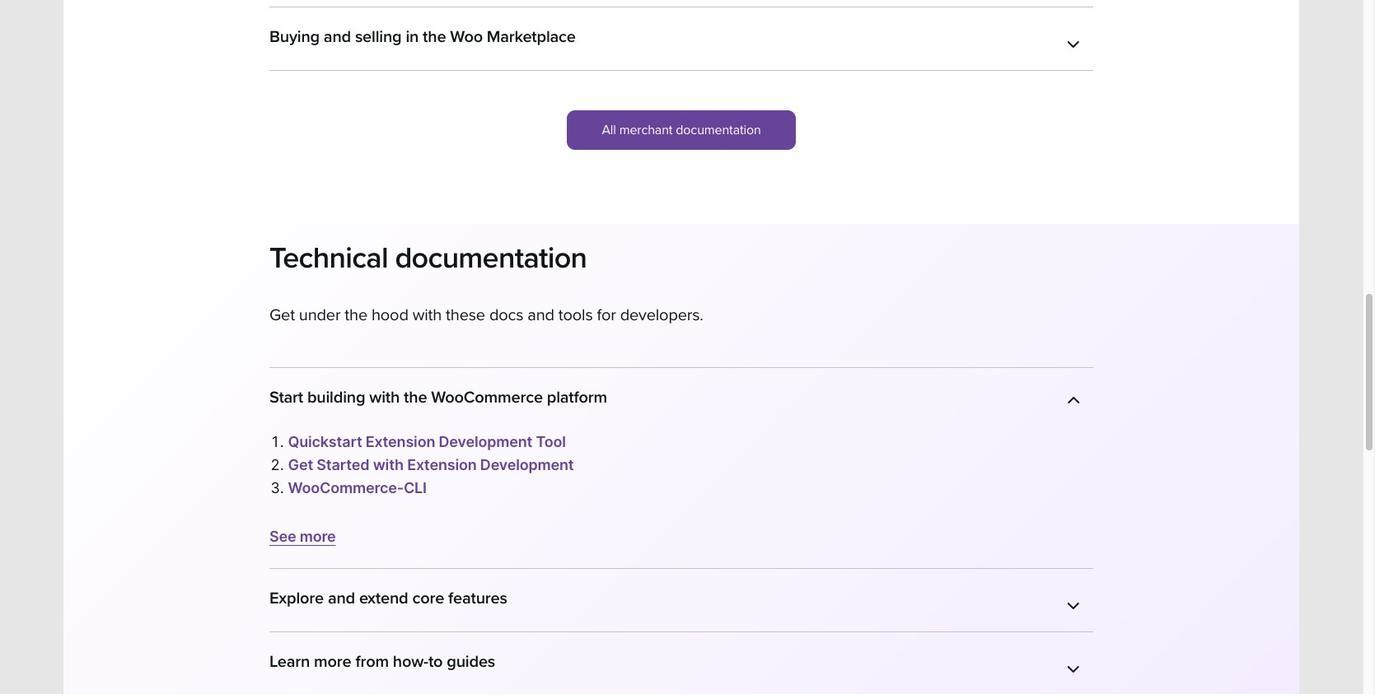 Task type: vqa. For each thing, say whether or not it's contained in the screenshot.
the right the woocommerce
no



Task type: locate. For each thing, give the bounding box(es) containing it.
see more up explore
[[270, 529, 336, 546]]

0 vertical spatial see more link
[[270, 64, 336, 81]]

cli
[[404, 479, 427, 497]]

all
[[602, 122, 616, 138]]

documentation
[[676, 122, 761, 138], [395, 240, 587, 276]]

tools
[[559, 305, 593, 325]]

with right hood
[[413, 305, 442, 325]]

more down woocommerce-
[[300, 529, 336, 546]]

see more for get started with extension development
[[270, 529, 336, 546]]

see more link
[[270, 64, 336, 81], [270, 529, 336, 546]]

all merchant documentation
[[602, 122, 761, 138]]

see
[[270, 64, 296, 81], [270, 529, 296, 546]]

more for features
[[300, 64, 336, 81]]

quickstart extension development tool get started with extension development woocommerce-cli
[[288, 433, 574, 497]]

2 vertical spatial and
[[328, 590, 355, 609]]

0 vertical spatial see
[[270, 64, 296, 81]]

development
[[439, 433, 533, 451], [480, 456, 574, 474]]

0 vertical spatial see more
[[270, 64, 336, 81]]

chevron up image
[[1068, 394, 1081, 411], [1068, 660, 1081, 676]]

0 vertical spatial chevron up image
[[1068, 394, 1081, 411]]

see down buying
[[270, 64, 296, 81]]

with up cli
[[373, 456, 404, 474]]

merchant
[[620, 122, 673, 138]]

1 vertical spatial see more
[[270, 529, 336, 546]]

woocommerce admin woocommerce blocks
[[288, 635, 448, 675]]

platform
[[547, 388, 607, 408]]

with right building
[[369, 388, 400, 408]]

2 chevron up image from the top
[[1068, 596, 1081, 613]]

1 vertical spatial chevron up image
[[1068, 660, 1081, 676]]

get down 'quickstart'
[[288, 456, 313, 474]]

extension
[[366, 433, 435, 451], [407, 456, 477, 474]]

learn more from how-to guides
[[270, 653, 495, 673]]

documentation up get under the hood with these docs and tools for developers. in the top of the page
[[395, 240, 587, 276]]

and left extend
[[328, 590, 355, 609]]

2 see from the top
[[270, 529, 296, 546]]

with inside the quickstart extension development tool get started with extension development woocommerce-cli
[[373, 456, 404, 474]]

the right the in
[[423, 27, 446, 47]]

selling
[[355, 27, 402, 47]]

more down woocommerce admin "link"
[[314, 653, 352, 673]]

0 vertical spatial get
[[270, 305, 295, 325]]

start building with the woocommerce platform
[[270, 388, 607, 408]]

2 see more link from the top
[[270, 529, 336, 546]]

building
[[307, 388, 365, 408]]

see for get started with extension development
[[270, 529, 296, 546]]

and left the selling at the top left
[[324, 27, 351, 47]]

1 vertical spatial with
[[369, 388, 400, 408]]

see more link up explore
[[270, 529, 336, 546]]

woocommerce admin link
[[288, 635, 446, 652]]

1 vertical spatial see more link
[[270, 529, 336, 546]]

and right docs
[[528, 305, 555, 325]]

see more
[[270, 64, 336, 81], [270, 529, 336, 546]]

the left hood
[[345, 305, 368, 325]]

0 vertical spatial more
[[300, 64, 336, 81]]

these
[[446, 305, 485, 325]]

1 chevron up image from the top
[[1068, 394, 1081, 411]]

2 see more from the top
[[270, 529, 336, 546]]

2 vertical spatial with
[[373, 456, 404, 474]]

1 horizontal spatial documentation
[[676, 122, 761, 138]]

1 see more link from the top
[[270, 64, 336, 81]]

blocks
[[401, 658, 448, 675]]

hood
[[372, 305, 409, 325]]

and
[[324, 27, 351, 47], [528, 305, 555, 325], [328, 590, 355, 609]]

buying and selling in the woo marketplace
[[270, 27, 576, 47]]

2 vertical spatial more
[[314, 653, 352, 673]]

chevron up image for start building with the woocommerce platform
[[1068, 394, 1081, 411]]

0 vertical spatial the
[[423, 27, 446, 47]]

the
[[423, 27, 446, 47], [345, 305, 368, 325], [404, 388, 427, 408]]

1 see from the top
[[270, 64, 296, 81]]

see more down themes
[[270, 64, 336, 81]]

to
[[429, 653, 443, 673]]

chevron up image
[[1068, 34, 1081, 50], [1068, 596, 1081, 613]]

woocommerce down themes
[[288, 55, 397, 72]]

more down themes link
[[300, 64, 336, 81]]

woocommerce
[[288, 55, 397, 72], [431, 388, 543, 408], [288, 635, 397, 652], [288, 658, 397, 675]]

marketplace
[[487, 27, 576, 47]]

themes woocommerce payments
[[288, 32, 470, 72]]

see for features
[[270, 64, 296, 81]]

see up explore
[[270, 529, 296, 546]]

and for explore and extend core features
[[328, 590, 355, 609]]

docs
[[490, 305, 524, 325]]

get left the "under"
[[270, 305, 295, 325]]

0 vertical spatial documentation
[[676, 122, 761, 138]]

1 see more from the top
[[270, 64, 336, 81]]

documentation right the merchant
[[676, 122, 761, 138]]

1 vertical spatial chevron up image
[[1068, 596, 1081, 613]]

extension up the get started with extension development link
[[366, 433, 435, 451]]

woocommerce down woocommerce admin "link"
[[288, 658, 397, 675]]

the up quickstart extension development tool link
[[404, 388, 427, 408]]

get started with extension development link
[[288, 456, 574, 474]]

1 vertical spatial more
[[300, 529, 336, 546]]

under
[[299, 305, 341, 325]]

quickstart extension development tool link
[[288, 433, 566, 451]]

woocommerce-
[[288, 479, 404, 497]]

development up the get started with extension development link
[[439, 433, 533, 451]]

0 vertical spatial and
[[324, 27, 351, 47]]

extension down quickstart extension development tool link
[[407, 456, 477, 474]]

woocommerce-cli link
[[288, 479, 427, 497]]

see more for features
[[270, 64, 336, 81]]

1 vertical spatial documentation
[[395, 240, 587, 276]]

see more link down themes
[[270, 64, 336, 81]]

1 chevron up image from the top
[[1068, 34, 1081, 50]]

1 vertical spatial see
[[270, 529, 296, 546]]

chevron up image for explore and extend core features
[[1068, 596, 1081, 613]]

development down tool
[[480, 456, 574, 474]]

1 vertical spatial get
[[288, 456, 313, 474]]

features
[[448, 590, 508, 609]]

buying
[[270, 27, 320, 47]]

2 chevron up image from the top
[[1068, 660, 1081, 676]]

chevron up image for learn more from how-to guides
[[1068, 660, 1081, 676]]

0 vertical spatial chevron up image
[[1068, 34, 1081, 50]]

all merchant documentation link
[[567, 110, 796, 150]]

0 horizontal spatial documentation
[[395, 240, 587, 276]]

get
[[270, 305, 295, 325], [288, 456, 313, 474]]

start
[[270, 388, 303, 408]]

with
[[413, 305, 442, 325], [369, 388, 400, 408], [373, 456, 404, 474]]

more
[[300, 64, 336, 81], [300, 529, 336, 546], [314, 653, 352, 673]]



Task type: describe. For each thing, give the bounding box(es) containing it.
admin
[[401, 635, 446, 652]]

how-
[[393, 653, 429, 673]]

technical
[[270, 240, 388, 276]]

chevron up image for buying and selling in the woo marketplace
[[1068, 34, 1081, 50]]

for
[[597, 305, 616, 325]]

features
[[288, 15, 350, 32]]

1 vertical spatial and
[[528, 305, 555, 325]]

explore
[[270, 590, 324, 609]]

see more link for get started with extension development
[[270, 529, 336, 546]]

get inside the quickstart extension development tool get started with extension development woocommerce-cli
[[288, 456, 313, 474]]

1 vertical spatial extension
[[407, 456, 477, 474]]

themes
[[288, 32, 345, 49]]

explore and extend core features
[[270, 590, 508, 609]]

learn
[[270, 653, 310, 673]]

woo
[[450, 27, 483, 47]]

1 vertical spatial the
[[345, 305, 368, 325]]

more for get started with extension development
[[300, 529, 336, 546]]

technical documentation
[[270, 240, 587, 276]]

and for buying and selling in the woo marketplace
[[324, 27, 351, 47]]

woocommerce blocks link
[[288, 658, 448, 675]]

quickstart
[[288, 433, 362, 451]]

woocommerce inside themes woocommerce payments
[[288, 55, 397, 72]]

guides
[[447, 653, 495, 673]]

woocommerce payments link
[[288, 55, 470, 72]]

developers.
[[620, 305, 704, 325]]

woocommerce up woocommerce blocks 'link'
[[288, 635, 397, 652]]

core
[[413, 590, 444, 609]]

tool
[[536, 433, 566, 451]]

features link
[[288, 15, 350, 32]]

themes link
[[288, 32, 345, 49]]

get under the hood with these docs and tools for developers.
[[270, 305, 704, 325]]

woocommerce up quickstart extension development tool link
[[431, 388, 543, 408]]

payments
[[401, 55, 470, 72]]

extend
[[359, 590, 408, 609]]

0 vertical spatial development
[[439, 433, 533, 451]]

1 vertical spatial development
[[480, 456, 574, 474]]

2 vertical spatial the
[[404, 388, 427, 408]]

0 vertical spatial with
[[413, 305, 442, 325]]

started
[[317, 456, 370, 474]]

see more link for features
[[270, 64, 336, 81]]

0 vertical spatial extension
[[366, 433, 435, 451]]

in
[[406, 27, 419, 47]]

from
[[356, 653, 389, 673]]



